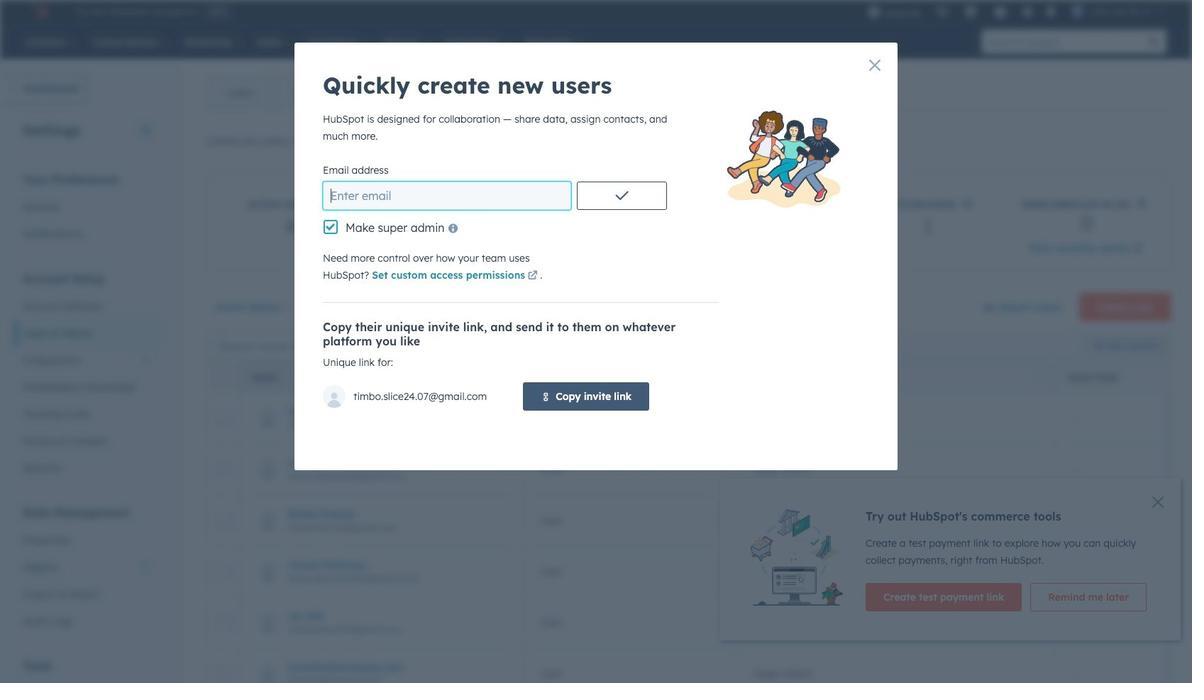 Task type: describe. For each thing, give the bounding box(es) containing it.
ruby anderson image
[[1072, 5, 1085, 18]]

2 main team element from the top
[[1056, 547, 1193, 598]]

1 link opens in a new window image from the top
[[785, 134, 795, 151]]

your preferences element
[[14, 172, 159, 248]]

2 link opens in a new window image from the top
[[785, 137, 795, 148]]

press to sort. image
[[1038, 372, 1044, 382]]



Task type: vqa. For each thing, say whether or not it's contained in the screenshot.
onboarding.steps.finalStep.title image
no



Task type: locate. For each thing, give the bounding box(es) containing it.
1 main team element from the top
[[1056, 496, 1193, 547]]

main team element
[[1056, 496, 1193, 547], [1056, 547, 1193, 598], [1056, 598, 1193, 649]]

Enter email email field
[[323, 182, 572, 210]]

data management element
[[14, 505, 159, 635]]

account setup element
[[14, 271, 159, 482]]

dialog
[[295, 43, 898, 471]]

link opens in a new window image
[[785, 134, 795, 151], [785, 137, 795, 148]]

navigation
[[207, 75, 344, 111]]

access element
[[736, 393, 1056, 444], [736, 598, 1056, 649]]

Search HubSpot search field
[[983, 30, 1143, 54]]

3 main team element from the top
[[1056, 598, 1193, 649]]

press to sort. element
[[1038, 372, 1044, 384]]

2 access element from the top
[[736, 598, 1056, 649]]

1 vertical spatial access element
[[736, 598, 1056, 649]]

menu
[[861, 0, 1176, 23]]

link opens in a new window image
[[1133, 241, 1143, 258], [1133, 244, 1143, 255], [528, 268, 538, 285], [528, 271, 538, 282]]

Search name or email address search field
[[210, 333, 416, 359]]

close image
[[1153, 497, 1164, 508]]

marketplaces image
[[965, 6, 977, 19]]

1 access element from the top
[[736, 393, 1056, 444]]

close image
[[870, 60, 881, 71]]

0 vertical spatial access element
[[736, 393, 1056, 444]]



